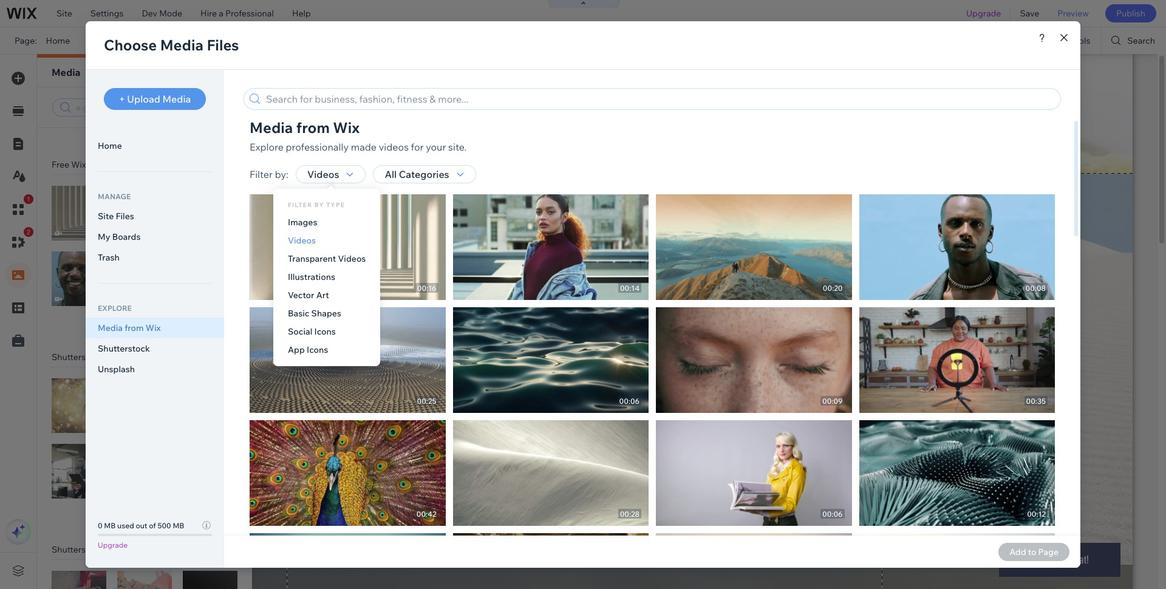 Task type: locate. For each thing, give the bounding box(es) containing it.
show more down e.g. business, fashion, fitness field
[[122, 130, 161, 139]]

2 vertical spatial more
[[143, 515, 161, 524]]

0 vertical spatial show more
[[122, 130, 161, 139]]

2 show from the top
[[122, 322, 142, 331]]

save button
[[1011, 0, 1049, 27]]

publish
[[1116, 8, 1146, 19]]

a
[[219, 8, 223, 19]]

show more up the images
[[122, 322, 161, 331]]

3 show more button from the top
[[114, 513, 175, 526]]

2 vertical spatial show more button
[[114, 513, 175, 526]]

tools
[[1070, 35, 1091, 46]]

1 vertical spatial show
[[122, 322, 142, 331]]

show down e.g. business, fashion, fitness field
[[122, 130, 142, 139]]

more
[[143, 130, 161, 139], [143, 322, 161, 331], [143, 515, 161, 524]]

betweenimagination.com
[[223, 35, 325, 46]]

dev
[[142, 8, 157, 19]]

2 more from the top
[[143, 322, 161, 331]]

dev mode
[[142, 8, 182, 19]]

0 vertical spatial show
[[122, 130, 142, 139]]

e.g. business, fashion, fitness field
[[75, 101, 223, 114]]

show more
[[122, 130, 161, 139], [122, 322, 161, 331], [122, 515, 161, 524]]

wix
[[71, 159, 86, 170]]

show more button down e.g. business, fashion, fitness field
[[114, 128, 175, 141]]

2 shutterstock from the top
[[52, 544, 103, 555]]

show more up shutterstock videos
[[122, 515, 161, 524]]

1 vertical spatial show more
[[122, 322, 161, 331]]

1 vertical spatial shutterstock
[[52, 544, 103, 555]]

media
[[52, 66, 81, 78]]

show more button up shutterstock videos
[[114, 513, 175, 526]]

shutterstock
[[52, 352, 103, 363], [52, 544, 103, 555]]

0 vertical spatial videos
[[88, 159, 115, 170]]

hire
[[201, 8, 217, 19]]

1 shutterstock from the top
[[52, 352, 103, 363]]

0 vertical spatial shutterstock
[[52, 352, 103, 363]]

images
[[105, 352, 134, 363]]

1 vertical spatial show more button
[[114, 321, 175, 333]]

mode
[[159, 8, 182, 19]]

3 show more from the top
[[122, 515, 161, 524]]

show for shutterstock images
[[122, 515, 142, 524]]

show up shutterstock videos
[[122, 515, 142, 524]]

publish button
[[1105, 4, 1157, 22]]

2 show more button from the top
[[114, 321, 175, 333]]

save
[[1020, 8, 1040, 19]]

upgrade
[[966, 8, 1001, 19]]

1 vertical spatial videos
[[105, 544, 132, 555]]

3 show from the top
[[122, 515, 142, 524]]

2 vertical spatial show
[[122, 515, 142, 524]]

2 show more from the top
[[122, 322, 161, 331]]

1 vertical spatial more
[[143, 322, 161, 331]]

preview
[[1058, 8, 1089, 19]]

free wix videos
[[52, 159, 115, 170]]

professional
[[225, 8, 274, 19]]

show for free wix videos
[[122, 322, 142, 331]]

0 vertical spatial show more button
[[114, 128, 175, 141]]

0 vertical spatial more
[[143, 130, 161, 139]]

preview button
[[1049, 0, 1098, 27]]

show up the images
[[122, 322, 142, 331]]

videos
[[88, 159, 115, 170], [105, 544, 132, 555]]

search
[[1128, 35, 1155, 46]]

search button
[[1102, 27, 1166, 54]]

hire a professional
[[201, 8, 274, 19]]

show
[[122, 130, 142, 139], [122, 322, 142, 331], [122, 515, 142, 524]]

show more button
[[114, 128, 175, 141], [114, 321, 175, 333], [114, 513, 175, 526]]

settings
[[90, 8, 124, 19]]

3 more from the top
[[143, 515, 161, 524]]

2 vertical spatial show more
[[122, 515, 161, 524]]

shutterstock for shutterstock videos
[[52, 544, 103, 555]]

show more button up the images
[[114, 321, 175, 333]]



Task type: describe. For each thing, give the bounding box(es) containing it.
show more button for shutterstock images
[[114, 513, 175, 526]]

show more for free wix videos
[[122, 322, 161, 331]]

shutterstock for shutterstock images
[[52, 352, 103, 363]]

more for free wix videos
[[143, 322, 161, 331]]

help
[[292, 8, 311, 19]]

1 show more from the top
[[122, 130, 161, 139]]

shutterstock images
[[52, 352, 134, 363]]

tools button
[[1044, 27, 1101, 54]]

home
[[46, 35, 70, 46]]

1 show more button from the top
[[114, 128, 175, 141]]

show more for shutterstock images
[[122, 515, 161, 524]]

site
[[56, 8, 72, 19]]

free
[[52, 159, 69, 170]]

1 show from the top
[[122, 130, 142, 139]]

shutterstock videos
[[52, 544, 132, 555]]

more for shutterstock images
[[143, 515, 161, 524]]

1 more from the top
[[143, 130, 161, 139]]

show more button for free wix videos
[[114, 321, 175, 333]]



Task type: vqa. For each thing, say whether or not it's contained in the screenshot.
first Show from the bottom
yes



